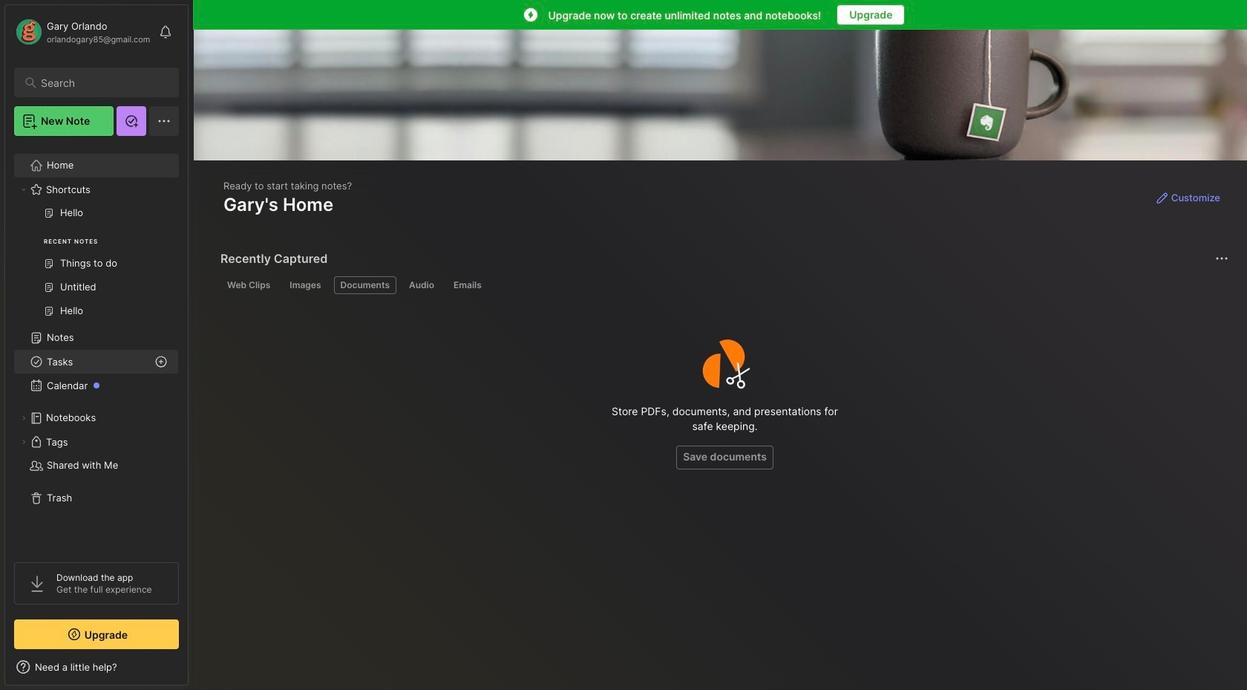 Task type: locate. For each thing, give the bounding box(es) containing it.
group
[[14, 201, 178, 332]]

tab
[[221, 276, 277, 294], [283, 276, 328, 294], [334, 276, 397, 294], [403, 276, 441, 294], [447, 276, 489, 294]]

main element
[[0, 0, 193, 690]]

click to collapse image
[[188, 663, 199, 680]]

5 tab from the left
[[447, 276, 489, 294]]

4 tab from the left
[[403, 276, 441, 294]]

expand notebooks image
[[19, 414, 28, 423]]

WHAT'S NEW field
[[5, 655, 188, 679]]

More actions field
[[1212, 248, 1233, 269]]

3 tab from the left
[[334, 276, 397, 294]]

none search field inside main element
[[41, 74, 166, 91]]

2 tab from the left
[[283, 276, 328, 294]]

group inside main element
[[14, 201, 178, 332]]

tab list
[[221, 276, 1227, 294]]

Search text field
[[41, 76, 166, 90]]

None search field
[[41, 74, 166, 91]]

tree
[[5, 145, 188, 549]]

tree inside main element
[[5, 145, 188, 549]]



Task type: describe. For each thing, give the bounding box(es) containing it.
expand tags image
[[19, 437, 28, 446]]

1 tab from the left
[[221, 276, 277, 294]]

Account field
[[14, 17, 150, 47]]

more actions image
[[1214, 250, 1232, 267]]



Task type: vqa. For each thing, say whether or not it's contained in the screenshot.
row group
no



